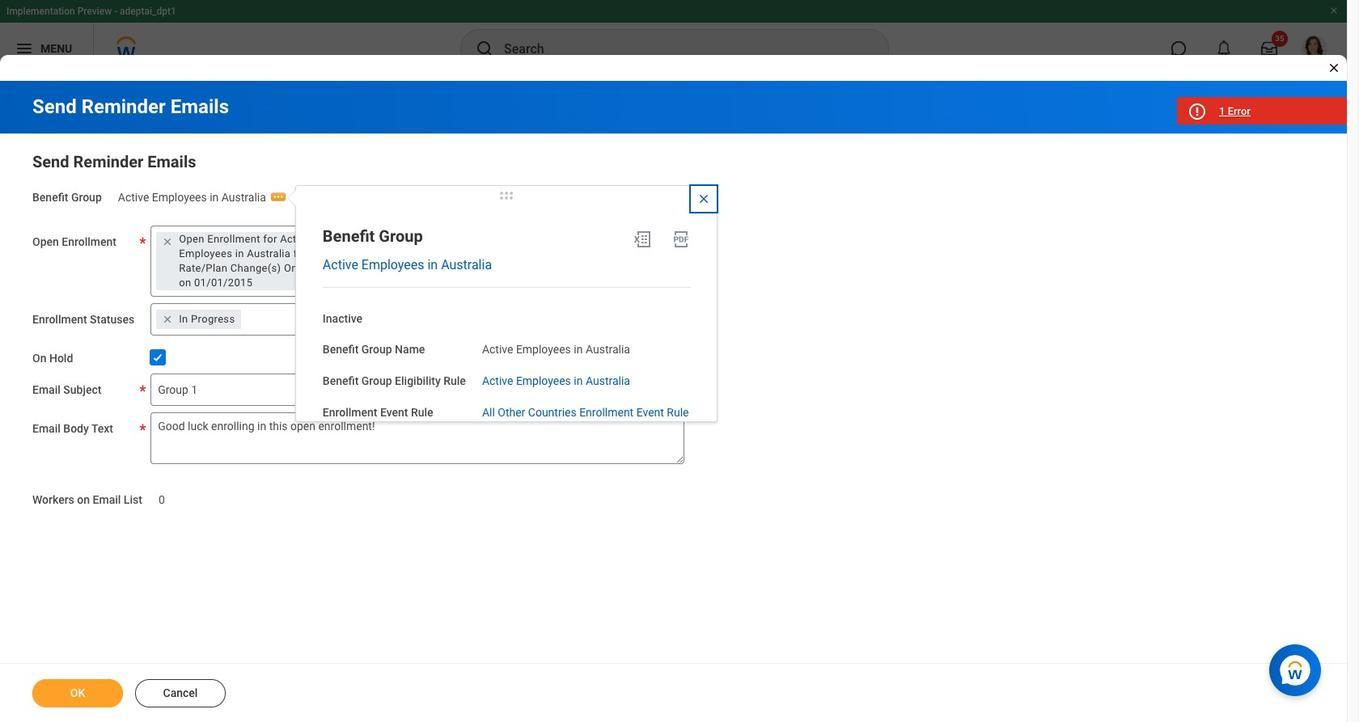 Task type: locate. For each thing, give the bounding box(es) containing it.
employees
[[152, 191, 207, 204], [179, 247, 232, 260], [362, 257, 424, 272], [516, 343, 571, 356], [516, 375, 571, 388]]

benefit
[[32, 191, 68, 204], [323, 226, 375, 246], [323, 343, 359, 356], [323, 375, 359, 388]]

open enrollment for active employees in australia for rate/plan change(s) only on 01/01/2015 element
[[179, 232, 319, 290]]

1 vertical spatial send
[[32, 152, 69, 172]]

0 vertical spatial send
[[32, 95, 77, 118]]

0 vertical spatial on
[[179, 277, 191, 289]]

rule
[[444, 375, 466, 388], [411, 406, 433, 419], [667, 406, 689, 419]]

0 horizontal spatial on
[[77, 493, 90, 506]]

australia inside open enrollment for active employees in australia for rate/plan change(s) only on 01/01/2015
[[247, 247, 291, 260]]

0 vertical spatial send reminder emails
[[32, 95, 229, 118]]

cancel button
[[135, 680, 226, 708]]

change(s)
[[230, 262, 281, 274]]

email for email subject
[[32, 383, 61, 396]]

australia inside the benefit group name element
[[586, 343, 630, 356]]

2 send reminder emails from the top
[[32, 152, 196, 172]]

other
[[498, 406, 525, 419]]

rate/plan
[[179, 262, 228, 274]]

1 error button
[[1177, 97, 1347, 125]]

on down rate/plan
[[179, 277, 191, 289]]

enrollment statuses
[[32, 313, 134, 326]]

1 horizontal spatial benefit group
[[323, 226, 423, 246]]

0 horizontal spatial event
[[380, 406, 408, 419]]

eligibility
[[395, 375, 441, 388]]

1 vertical spatial prompts image
[[354, 309, 373, 328]]

implementation preview -   adeptai_dpt1 banner
[[0, 0, 1347, 74]]

send reminder emails
[[32, 95, 229, 118], [32, 152, 196, 172]]

1 horizontal spatial open
[[179, 233, 205, 245]]

prompts image right related actions icon
[[354, 231, 373, 251]]

active employees in australia link up countries
[[482, 372, 630, 388]]

error
[[1228, 105, 1251, 117]]

0 horizontal spatial rule
[[411, 406, 433, 419]]

rule inside all other countries enrollment event rule link
[[667, 406, 689, 419]]

open inside open enrollment for active employees in australia for rate/plan change(s) only on 01/01/2015
[[179, 233, 205, 245]]

active employees in australia element
[[118, 188, 266, 204]]

1 vertical spatial reminder
[[73, 152, 143, 172]]

open
[[179, 233, 205, 245], [32, 235, 59, 248]]

0 horizontal spatial open
[[32, 235, 59, 248]]

email down on hold
[[32, 383, 61, 396]]

event
[[380, 406, 408, 419], [637, 406, 664, 419]]

subject
[[63, 383, 101, 396]]

0 vertical spatial emails
[[171, 95, 229, 118]]

for up the change(s)
[[263, 233, 277, 245]]

active employees in australia link
[[323, 257, 492, 272], [482, 372, 630, 388]]

enrollment up enrollment statuses
[[62, 235, 117, 248]]

enrollment up the change(s)
[[207, 233, 260, 245]]

adeptai_dpt1
[[120, 6, 176, 17]]

enrollment down benefit group eligibility rule
[[323, 406, 378, 419]]

on inside open enrollment for active employees in australia for rate/plan change(s) only on 01/01/2015
[[179, 277, 191, 289]]

group up open enrollment
[[71, 191, 102, 204]]

0 horizontal spatial benefit group
[[32, 191, 102, 204]]

benefit group
[[32, 191, 102, 204], [323, 226, 423, 246]]

open enrollment
[[32, 235, 117, 248]]

1 vertical spatial send reminder emails
[[32, 152, 196, 172]]

1 horizontal spatial on
[[179, 277, 191, 289]]

0 vertical spatial reminder
[[81, 95, 166, 118]]

1 prompts image from the top
[[354, 231, 373, 251]]

australia
[[222, 191, 266, 204], [247, 247, 291, 260], [441, 257, 492, 272], [586, 343, 630, 356], [586, 375, 630, 388]]

group
[[71, 191, 102, 204], [379, 226, 423, 246], [362, 343, 392, 356], [362, 375, 392, 388]]

2 send from the top
[[32, 152, 69, 172]]

name
[[395, 343, 425, 356]]

active employees in australia
[[118, 191, 266, 204], [323, 257, 492, 272], [482, 343, 630, 356], [482, 375, 630, 388]]

1 horizontal spatial event
[[637, 406, 664, 419]]

for up only
[[294, 247, 308, 260]]

reminder for send reminder emails dialog
[[81, 95, 166, 118]]

all
[[482, 406, 495, 419]]

0 vertical spatial active employees in australia link
[[323, 257, 492, 272]]

2 event from the left
[[637, 406, 664, 419]]

active
[[118, 191, 149, 204], [280, 233, 311, 245], [323, 257, 358, 272], [482, 343, 513, 356], [482, 375, 513, 388]]

2 vertical spatial email
[[93, 493, 121, 506]]

in progress
[[179, 313, 235, 325]]

all other countries enrollment event rule link
[[482, 403, 689, 419]]

for
[[263, 233, 277, 245], [294, 247, 308, 260]]

1 send from the top
[[32, 95, 77, 118]]

workers on email list
[[32, 493, 142, 506]]

open for open enrollment
[[32, 235, 59, 248]]

enrollment
[[207, 233, 260, 245], [62, 235, 117, 248], [32, 313, 87, 326], [323, 406, 378, 419], [580, 406, 634, 419]]

enrollment inside open enrollment for active employees in australia for rate/plan change(s) only on 01/01/2015
[[207, 233, 260, 245]]

x small image
[[160, 234, 176, 250]]

on right workers
[[77, 493, 90, 506]]

in progress element
[[179, 312, 235, 327]]

hold
[[49, 352, 73, 365]]

reminder
[[81, 95, 166, 118], [73, 152, 143, 172]]

cancel
[[163, 687, 198, 700]]

1 vertical spatial email
[[32, 422, 61, 435]]

1 vertical spatial emails
[[148, 152, 196, 172]]

0 vertical spatial prompts image
[[354, 231, 373, 251]]

prompts image up benefit group name
[[354, 309, 373, 328]]

send
[[32, 95, 77, 118], [32, 152, 69, 172]]

email left list
[[93, 493, 121, 506]]

close image
[[698, 192, 711, 205]]

close environment banner image
[[1330, 6, 1339, 15]]

0 vertical spatial benefit group
[[32, 191, 102, 204]]

in inside open enrollment for active employees in australia for rate/plan change(s) only on 01/01/2015
[[235, 247, 244, 260]]

preview
[[77, 6, 112, 17]]

open enrollment for active employees in australia for rate/plan change(s) only on 01/01/2015
[[179, 233, 311, 289]]

in
[[179, 313, 188, 325]]

benefit group inside send reminder emails main content
[[32, 191, 102, 204]]

in
[[210, 191, 219, 204], [235, 247, 244, 260], [428, 257, 438, 272], [574, 343, 583, 356], [574, 375, 583, 388]]

ok button
[[32, 680, 123, 708]]

1 send reminder emails from the top
[[32, 95, 229, 118]]

benefit group name
[[323, 343, 425, 356]]

on
[[32, 352, 46, 365]]

inbox large image
[[1262, 40, 1278, 57]]

related actions image
[[328, 236, 339, 247]]

active inside the benefit group name element
[[482, 343, 513, 356]]

1
[[1220, 105, 1225, 117]]

workday assistant region
[[1270, 638, 1328, 697]]

prompts image
[[354, 231, 373, 251], [354, 309, 373, 328]]

workers on email list element
[[159, 484, 165, 508]]

email left the body
[[32, 422, 61, 435]]

emails for send reminder emails main content
[[148, 152, 196, 172]]

on
[[179, 277, 191, 289], [77, 493, 90, 506]]

notifications large image
[[1216, 40, 1232, 57]]

group inside send reminder emails main content
[[71, 191, 102, 204]]

0 vertical spatial for
[[263, 233, 277, 245]]

send for send reminder emails dialog
[[32, 95, 77, 118]]

profile logan mcneil element
[[1292, 31, 1338, 66]]

active employees in australia link down related actions icon
[[323, 257, 492, 272]]

1 vertical spatial for
[[294, 247, 308, 260]]

1 vertical spatial benefit group
[[323, 226, 423, 246]]

emails
[[171, 95, 229, 118], [148, 152, 196, 172]]

email
[[32, 383, 61, 396], [32, 422, 61, 435], [93, 493, 121, 506]]

search image
[[475, 39, 494, 58]]

close send reminder emails image
[[1328, 62, 1341, 74]]

countries
[[528, 406, 577, 419]]

2 prompts image from the top
[[354, 309, 373, 328]]

1 event from the left
[[380, 406, 408, 419]]

2 horizontal spatial rule
[[667, 406, 689, 419]]

0 vertical spatial email
[[32, 383, 61, 396]]



Task type: vqa. For each thing, say whether or not it's contained in the screenshot.
Active Employees in Australia for the 'Benefit Group Name' element
yes



Task type: describe. For each thing, give the bounding box(es) containing it.
only
[[284, 262, 306, 274]]

move modal image
[[491, 186, 523, 205]]

Email Subject text field
[[151, 373, 377, 406]]

check small image
[[148, 348, 168, 367]]

inactive
[[323, 312, 363, 325]]

export to excel image
[[633, 229, 653, 249]]

prompts image for enrollment statuses
[[354, 309, 373, 328]]

emails for send reminder emails dialog
[[171, 95, 229, 118]]

send reminder emails dialog
[[0, 0, 1347, 723]]

send for send reminder emails main content
[[32, 152, 69, 172]]

email subject
[[32, 383, 101, 396]]

enrollment up hold on the left
[[32, 313, 87, 326]]

1 horizontal spatial for
[[294, 247, 308, 260]]

active employees in australia inside send reminder emails main content
[[118, 191, 266, 204]]

x small image
[[160, 311, 176, 328]]

enrollment right countries
[[580, 406, 634, 419]]

01/01/2015
[[194, 277, 253, 289]]

0 horizontal spatial for
[[263, 233, 277, 245]]

group right related actions icon
[[379, 226, 423, 246]]

in inside the benefit group name element
[[574, 343, 583, 356]]

on hold
[[32, 352, 73, 365]]

send reminder emails main content
[[0, 81, 1347, 723]]

progress
[[191, 313, 235, 325]]

employees inside the benefit group name element
[[516, 343, 571, 356]]

all other countries enrollment event rule
[[482, 406, 689, 419]]

send reminder emails for send reminder emails dialog
[[32, 95, 229, 118]]

workers
[[32, 493, 74, 506]]

implementation
[[6, 6, 75, 17]]

benefit group inside dialog
[[323, 226, 423, 246]]

body
[[63, 422, 89, 435]]

exclamation image
[[1191, 106, 1203, 118]]

send reminder emails for send reminder emails main content
[[32, 152, 196, 172]]

benefit group name element
[[482, 334, 630, 358]]

open for open enrollment for active employees in australia for rate/plan change(s) only on 01/01/2015
[[179, 233, 205, 245]]

open enrollment for active employees in australia for rate/plan change(s) only on 01/01/2015, press delete to clear value. option
[[156, 232, 347, 290]]

1 horizontal spatial rule
[[444, 375, 466, 388]]

enrollment event rule
[[323, 406, 433, 419]]

1 vertical spatial on
[[77, 493, 90, 506]]

active inside open enrollment for active employees in australia for rate/plan change(s) only on 01/01/2015
[[280, 233, 311, 245]]

implementation preview -   adeptai_dpt1
[[6, 6, 176, 17]]

0
[[159, 493, 165, 506]]

prompts image for open enrollment
[[354, 231, 373, 251]]

benefit group dialog
[[279, 185, 718, 422]]

ok
[[70, 687, 85, 700]]

list
[[124, 493, 142, 506]]

text
[[91, 422, 113, 435]]

group left name
[[362, 343, 392, 356]]

email body text
[[32, 422, 113, 435]]

benefit group eligibility rule
[[323, 375, 466, 388]]

1 error
[[1220, 105, 1251, 117]]

statuses
[[90, 313, 134, 326]]

in progress, press delete to clear value. option
[[156, 310, 241, 329]]

Email Body Text text field
[[151, 412, 685, 464]]

benefit inside send reminder emails main content
[[32, 191, 68, 204]]

-
[[114, 6, 117, 17]]

reminder for send reminder emails main content
[[73, 152, 143, 172]]

email for email body text
[[32, 422, 61, 435]]

1 vertical spatial active employees in australia link
[[482, 372, 630, 388]]

employees inside open enrollment for active employees in australia for rate/plan change(s) only on 01/01/2015
[[179, 247, 232, 260]]

view printable version (pdf) image
[[672, 229, 691, 249]]

group up enrollment event rule
[[362, 375, 392, 388]]



